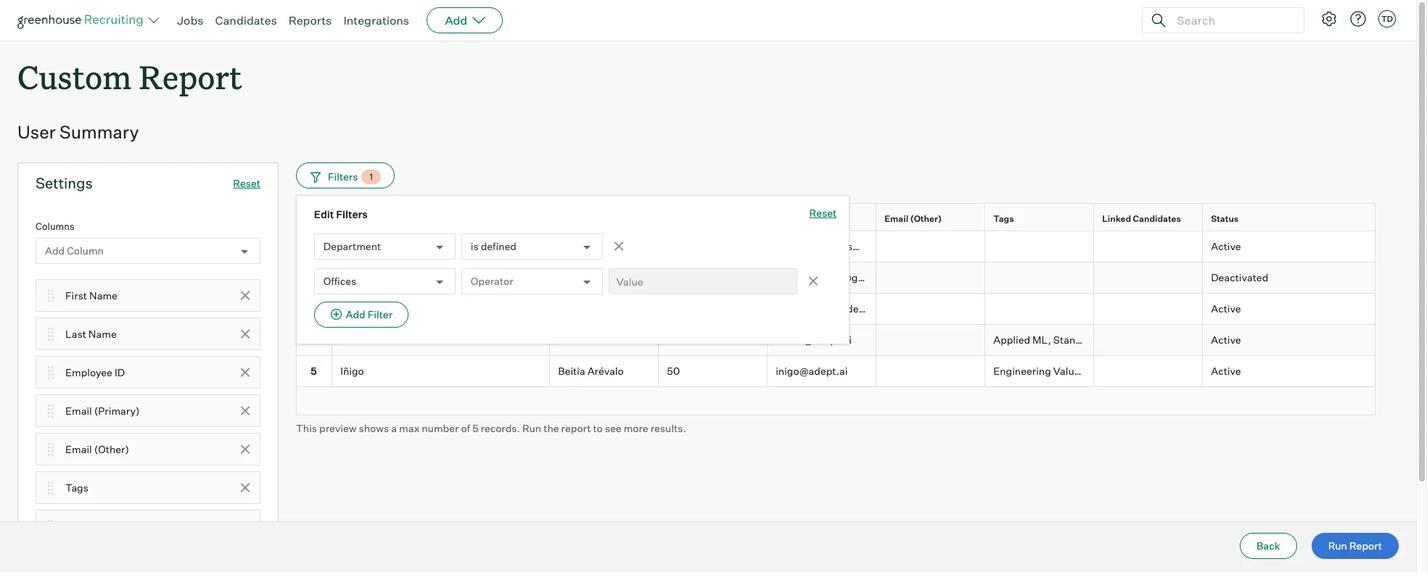 Task type: describe. For each thing, give the bounding box(es) containing it.
engineering values & product sense, front end coding, standard screen, swe coding, swe
[[993, 365, 1427, 377]]

applied ml, standard screen, swe coding
[[993, 334, 1198, 346]]

candidates inside column header
[[1133, 214, 1181, 224]]

0 horizontal spatial standard
[[1053, 334, 1097, 346]]

row containing 5
[[296, 356, 1427, 387]]

0 horizontal spatial email (primary)
[[65, 405, 140, 417]]

4 cell
[[296, 325, 332, 356]]

settings
[[36, 174, 93, 192]]

50
[[667, 365, 680, 377]]

results.
[[651, 422, 686, 434]]

active for inigo@adept.ai
[[1211, 365, 1241, 377]]

2
[[311, 272, 317, 284]]

run report button
[[1312, 533, 1399, 559]]

rohan
[[340, 334, 371, 346]]

a
[[391, 422, 397, 434]]

is defined
[[471, 240, 517, 253]]

0 horizontal spatial (primary)
[[94, 405, 140, 417]]

0 horizontal spatial first name
[[65, 289, 117, 302]]

(other) inside column header
[[910, 214, 942, 224]]

0 horizontal spatial linked
[[65, 520, 98, 532]]

4
[[310, 334, 317, 346]]

1 coding, from the left
[[1221, 365, 1258, 377]]

0 vertical spatial first name
[[340, 214, 387, 224]]

linked candidates inside column header
[[1102, 214, 1181, 224]]

3
[[311, 303, 317, 315]]

department
[[323, 240, 381, 253]]

jobs
[[177, 13, 204, 28]]

add filter
[[346, 308, 393, 321]]

email (other) inside column header
[[885, 214, 942, 224]]

row containing 4
[[296, 325, 1376, 356]]

run inside button
[[1328, 540, 1347, 552]]

reset for edit filters
[[809, 207, 837, 219]]

td button
[[1376, 7, 1399, 30]]

back
[[1257, 540, 1280, 552]]

jobs link
[[177, 13, 204, 28]]

2 horizontal spatial swe
[[1410, 365, 1427, 377]]

iñigo
[[340, 365, 364, 377]]

last name
[[65, 328, 117, 340]]

0 vertical spatial 1
[[370, 171, 373, 182]]

shows
[[359, 422, 389, 434]]

2 vertical spatial candidates
[[100, 520, 154, 532]]

david.abrahams@adept.ai
[[776, 240, 901, 253]]

status
[[1211, 214, 1239, 224]]

user summary
[[17, 121, 139, 143]]

reset for settings
[[233, 177, 260, 190]]

integrations
[[343, 13, 409, 28]]

user
[[17, 121, 56, 143]]

edit
[[314, 208, 334, 221]]

adams
[[558, 272, 592, 284]]

number
[[422, 422, 459, 434]]

of
[[461, 422, 470, 434]]

0 vertical spatial screen,
[[1100, 334, 1136, 346]]

reports
[[289, 13, 332, 28]]

deactivated
[[1211, 272, 1268, 284]]

2 vertical spatial name
[[88, 328, 117, 340]]

add for add
[[445, 13, 467, 28]]

add for add filter
[[346, 308, 365, 321]]

preview
[[319, 422, 357, 434]]

table containing 1
[[296, 203, 1427, 415]]

5 cell
[[296, 356, 332, 387]]

0 vertical spatial first
[[340, 214, 360, 224]]

0 vertical spatial name
[[362, 214, 387, 224]]

active for meg.adams@adept.ai
[[1211, 303, 1241, 315]]

arévalo
[[587, 365, 624, 377]]

active for rohan@adept.ai
[[1211, 334, 1241, 346]]

front
[[1172, 365, 1197, 377]]

email (other) column header
[[876, 204, 988, 234]]

meg
[[340, 303, 361, 315]]

tags column header
[[985, 204, 1097, 234]]

report for run report
[[1349, 540, 1382, 552]]

filter image
[[308, 171, 321, 183]]

to
[[593, 422, 603, 434]]

records.
[[481, 422, 520, 434]]

this
[[296, 422, 317, 434]]

td
[[1381, 14, 1393, 24]]

back button
[[1240, 533, 1297, 559]]

2 coding, from the left
[[1370, 365, 1407, 377]]

&
[[1087, 365, 1095, 377]]

3 cell
[[296, 294, 332, 325]]



Task type: vqa. For each thing, say whether or not it's contained in the screenshot.
first Offers from the bottom
no



Task type: locate. For each thing, give the bounding box(es) containing it.
1 horizontal spatial linked
[[1102, 214, 1131, 224]]

Search text field
[[1173, 10, 1291, 31]]

first name up last name
[[65, 289, 117, 302]]

2 vertical spatial add
[[346, 308, 365, 321]]

sense,
[[1137, 365, 1170, 377]]

row group
[[296, 232, 1427, 387]]

0 vertical spatial reset link
[[233, 177, 260, 190]]

add
[[445, 13, 467, 28], [45, 245, 65, 257], [346, 308, 365, 321]]

margaret
[[340, 272, 384, 284]]

0 horizontal spatial tags
[[65, 482, 88, 494]]

0 vertical spatial 5
[[311, 365, 317, 377]]

1 vertical spatial first name
[[65, 289, 117, 302]]

abrahams
[[558, 240, 607, 253]]

screen,
[[1100, 334, 1136, 346], [1306, 365, 1343, 377]]

0 vertical spatial email (other)
[[885, 214, 942, 224]]

5 right of
[[472, 422, 478, 434]]

5
[[311, 365, 317, 377], [472, 422, 478, 434]]

linked inside column header
[[1102, 214, 1131, 224]]

1 inside cell
[[312, 240, 316, 253]]

0 horizontal spatial add
[[45, 245, 65, 257]]

report
[[139, 55, 242, 98], [1349, 540, 1382, 552]]

edit filters
[[314, 208, 368, 221]]

the
[[544, 422, 559, 434]]

0 vertical spatial candidates
[[215, 13, 277, 28]]

1 vertical spatial name
[[89, 289, 117, 302]]

reset link for settings
[[233, 177, 260, 190]]

report
[[561, 422, 591, 434]]

5 row from the top
[[296, 325, 1376, 356]]

linked candidates
[[1102, 214, 1181, 224], [65, 520, 154, 532]]

employee id
[[65, 366, 125, 379]]

td button
[[1379, 10, 1396, 28]]

1 row from the top
[[296, 203, 1376, 234]]

email (primary) down employee id
[[65, 405, 140, 417]]

1 horizontal spatial standard
[[1260, 365, 1304, 377]]

see
[[605, 422, 621, 434]]

column
[[67, 245, 104, 257]]

max
[[399, 422, 420, 434]]

more
[[624, 422, 648, 434]]

1 vertical spatial email (primary)
[[65, 405, 140, 417]]

row
[[296, 203, 1376, 234], [296, 232, 1376, 263], [296, 263, 1376, 294], [296, 294, 1376, 325], [296, 325, 1376, 356], [296, 356, 1427, 387]]

0 vertical spatial run
[[522, 422, 541, 434]]

row containing 1
[[296, 232, 1376, 263]]

email inside column header
[[885, 214, 908, 224]]

0 vertical spatial tags
[[993, 214, 1014, 224]]

4 row from the top
[[296, 294, 1376, 325]]

1 vertical spatial (primary)
[[94, 405, 140, 417]]

3 active from the top
[[1211, 334, 1241, 346]]

candidates link
[[215, 13, 277, 28]]

run report
[[1328, 540, 1382, 552]]

email (primary) inside column header
[[776, 214, 843, 224]]

table
[[296, 203, 1427, 415]]

active for david.abrahams@adept.ai
[[1211, 240, 1241, 253]]

filters right edit
[[336, 208, 368, 221]]

1 horizontal spatial swe
[[1345, 365, 1368, 377]]

1 horizontal spatial report
[[1349, 540, 1382, 552]]

0 horizontal spatial first
[[65, 289, 87, 302]]

1 vertical spatial linked
[[65, 520, 98, 532]]

name
[[362, 214, 387, 224], [89, 289, 117, 302], [88, 328, 117, 340]]

0 horizontal spatial linked candidates
[[65, 520, 154, 532]]

(primary) inside email (primary) column header
[[801, 214, 843, 224]]

reset link up david.abrahams@adept.ai
[[809, 206, 837, 222]]

meg.adams@adept.ai
[[776, 303, 880, 315]]

active
[[1211, 240, 1241, 253], [1211, 303, 1241, 315], [1211, 334, 1241, 346], [1211, 365, 1241, 377]]

row down meg.adams@adept.ai
[[296, 325, 1376, 356]]

operator
[[471, 275, 513, 288]]

active down the deactivated
[[1211, 303, 1241, 315]]

1 vertical spatial run
[[1328, 540, 1347, 552]]

email
[[776, 214, 800, 224], [885, 214, 908, 224], [65, 405, 92, 417], [65, 443, 92, 455]]

filter
[[368, 308, 393, 321]]

tags inside 'column header'
[[993, 214, 1014, 224]]

1 horizontal spatial candidates
[[215, 13, 277, 28]]

5 inside cell
[[311, 365, 317, 377]]

filters right filter icon
[[328, 170, 358, 183]]

1 up 2
[[312, 240, 316, 253]]

column header
[[659, 204, 768, 231]]

0 vertical spatial standard
[[1053, 334, 1097, 346]]

1 horizontal spatial run
[[1328, 540, 1347, 552]]

1
[[370, 171, 373, 182], [312, 240, 316, 253]]

id
[[115, 366, 125, 379]]

0 horizontal spatial coding,
[[1221, 365, 1258, 377]]

first name up david
[[340, 214, 387, 224]]

reset link for edit filters
[[809, 206, 837, 222]]

reports link
[[289, 13, 332, 28]]

megadams40@gmail.com
[[776, 272, 902, 284]]

add inside add filter button
[[346, 308, 365, 321]]

0 vertical spatial add
[[445, 13, 467, 28]]

offices
[[323, 275, 356, 288]]

1 horizontal spatial reset link
[[809, 206, 837, 222]]

0 horizontal spatial reset
[[233, 177, 260, 190]]

0 vertical spatial linked
[[1102, 214, 1131, 224]]

beitia
[[558, 365, 585, 377]]

email (primary) column header
[[768, 204, 879, 234]]

active down status
[[1211, 240, 1241, 253]]

1 vertical spatial report
[[1349, 540, 1382, 552]]

coding,
[[1221, 365, 1258, 377], [1370, 365, 1407, 377]]

0 horizontal spatial (other)
[[94, 443, 129, 455]]

1 right filter icon
[[370, 171, 373, 182]]

2 row from the top
[[296, 232, 1376, 263]]

0 vertical spatial filters
[[328, 170, 358, 183]]

1 horizontal spatial add
[[346, 308, 365, 321]]

2 horizontal spatial add
[[445, 13, 467, 28]]

add inside add popup button
[[445, 13, 467, 28]]

0 vertical spatial (primary)
[[801, 214, 843, 224]]

0 horizontal spatial run
[[522, 422, 541, 434]]

rohan@adept.ai
[[776, 334, 852, 346]]

beitia arévalo
[[558, 365, 624, 377]]

1 horizontal spatial (other)
[[910, 214, 942, 224]]

1 horizontal spatial coding,
[[1370, 365, 1407, 377]]

0 horizontal spatial 1
[[312, 240, 316, 253]]

1 vertical spatial reset link
[[809, 206, 837, 222]]

integrations link
[[343, 13, 409, 28]]

product
[[1097, 365, 1135, 377]]

Value text field
[[609, 269, 797, 295]]

0 vertical spatial report
[[139, 55, 242, 98]]

email inside column header
[[776, 214, 800, 224]]

1 vertical spatial tags
[[65, 482, 88, 494]]

row containing first name
[[296, 203, 1376, 234]]

row containing 2
[[296, 263, 1376, 294]]

2 horizontal spatial candidates
[[1133, 214, 1181, 224]]

0 vertical spatial email (primary)
[[776, 214, 843, 224]]

values
[[1053, 365, 1085, 377]]

0 horizontal spatial reset link
[[233, 177, 260, 190]]

this preview shows a max number of 5 records. run the report to see more results.
[[296, 422, 686, 434]]

1 active from the top
[[1211, 240, 1241, 253]]

summary
[[60, 121, 139, 143]]

2 cell
[[296, 263, 332, 294]]

employee
[[65, 366, 112, 379]]

first right edit
[[340, 214, 360, 224]]

1 horizontal spatial reset
[[809, 207, 837, 219]]

row up david.abrahams@adept.ai
[[296, 203, 1376, 234]]

0 horizontal spatial report
[[139, 55, 242, 98]]

row down megadams40@gmail.com
[[296, 294, 1376, 325]]

tags
[[993, 214, 1014, 224], [65, 482, 88, 494]]

email (primary)
[[776, 214, 843, 224], [65, 405, 140, 417]]

greenhouse recruiting image
[[17, 12, 148, 29]]

coding
[[1164, 334, 1198, 346]]

add for add column
[[45, 245, 65, 257]]

run
[[522, 422, 541, 434], [1328, 540, 1347, 552]]

report for custom report
[[139, 55, 242, 98]]

engineering
[[993, 365, 1051, 377]]

1 horizontal spatial (primary)
[[801, 214, 843, 224]]

2 active from the top
[[1211, 303, 1241, 315]]

run left the
[[522, 422, 541, 434]]

5 down 4 cell
[[311, 365, 317, 377]]

cell
[[659, 232, 768, 263], [876, 232, 985, 263], [985, 232, 1094, 263], [1094, 232, 1203, 263], [659, 263, 768, 294], [876, 263, 985, 294], [985, 263, 1094, 294], [1094, 263, 1203, 294], [550, 294, 659, 325], [659, 294, 768, 325], [876, 294, 985, 325], [985, 294, 1094, 325], [1094, 294, 1203, 325], [659, 325, 768, 356], [876, 325, 985, 356], [1094, 325, 1203, 356], [876, 356, 985, 387], [1094, 356, 1203, 387]]

row up meg.adams@adept.ai
[[296, 263, 1376, 294]]

0 horizontal spatial screen,
[[1100, 334, 1136, 346]]

1 vertical spatial (other)
[[94, 443, 129, 455]]

first up last at left bottom
[[65, 289, 87, 302]]

add button
[[427, 7, 503, 33]]

ml,
[[1033, 334, 1051, 346]]

1 vertical spatial standard
[[1260, 365, 1304, 377]]

row down rohan@adept.ai
[[296, 356, 1427, 387]]

last
[[65, 328, 86, 340]]

4 active from the top
[[1211, 365, 1241, 377]]

name right last at left bottom
[[88, 328, 117, 340]]

end
[[1199, 365, 1218, 377]]

reset link left filter icon
[[233, 177, 260, 190]]

email (other)
[[885, 214, 942, 224], [65, 443, 129, 455]]

1 vertical spatial 1
[[312, 240, 316, 253]]

(primary)
[[801, 214, 843, 224], [94, 405, 140, 417]]

bavishi
[[558, 334, 593, 346]]

name up last name
[[89, 289, 117, 302]]

0 horizontal spatial swe
[[1138, 334, 1161, 346]]

(primary) down id
[[94, 405, 140, 417]]

linked
[[1102, 214, 1131, 224], [65, 520, 98, 532]]

configure image
[[1320, 10, 1338, 28]]

filters
[[328, 170, 358, 183], [336, 208, 368, 221]]

1 horizontal spatial email (other)
[[885, 214, 942, 224]]

reset up david.abrahams@adept.ai
[[809, 207, 837, 219]]

first name
[[340, 214, 387, 224], [65, 289, 117, 302]]

1 vertical spatial linked candidates
[[65, 520, 154, 532]]

1 horizontal spatial first
[[340, 214, 360, 224]]

row up megadams40@gmail.com
[[296, 232, 1376, 263]]

(other)
[[910, 214, 942, 224], [94, 443, 129, 455]]

1 cell
[[296, 232, 332, 263]]

candidates
[[215, 13, 277, 28], [1133, 214, 1181, 224], [100, 520, 154, 532]]

applied
[[993, 334, 1030, 346]]

3 row from the top
[[296, 263, 1376, 294]]

reset link
[[233, 177, 260, 190], [809, 206, 837, 222]]

0 horizontal spatial email (other)
[[65, 443, 129, 455]]

0 horizontal spatial 5
[[311, 365, 317, 377]]

1 vertical spatial candidates
[[1133, 214, 1181, 224]]

0 horizontal spatial candidates
[[100, 520, 154, 532]]

run right back
[[1328, 540, 1347, 552]]

columns
[[36, 221, 75, 232]]

0 vertical spatial (other)
[[910, 214, 942, 224]]

1 horizontal spatial tags
[[993, 214, 1014, 224]]

1 horizontal spatial first name
[[340, 214, 387, 224]]

report inside button
[[1349, 540, 1382, 552]]

1 vertical spatial reset
[[809, 207, 837, 219]]

1 vertical spatial add
[[45, 245, 65, 257]]

1 vertical spatial email (other)
[[65, 443, 129, 455]]

linked candidates column header
[[1094, 204, 1206, 234]]

row containing 3
[[296, 294, 1376, 325]]

email (primary) up david.abrahams@adept.ai
[[776, 214, 843, 224]]

reset left filter icon
[[233, 177, 260, 190]]

david
[[340, 240, 368, 253]]

row group containing 1
[[296, 232, 1427, 387]]

0 vertical spatial reset
[[233, 177, 260, 190]]

reset
[[233, 177, 260, 190], [809, 207, 837, 219]]

defined
[[481, 240, 517, 253]]

1 horizontal spatial 1
[[370, 171, 373, 182]]

1 horizontal spatial screen,
[[1306, 365, 1343, 377]]

active up engineering values & product sense, front end coding, standard screen, swe coding, swe
[[1211, 334, 1241, 346]]

1 horizontal spatial linked candidates
[[1102, 214, 1181, 224]]

active right front
[[1211, 365, 1241, 377]]

1 vertical spatial 5
[[472, 422, 478, 434]]

0 vertical spatial linked candidates
[[1102, 214, 1181, 224]]

1 horizontal spatial email (primary)
[[776, 214, 843, 224]]

add column
[[45, 245, 104, 257]]

custom
[[17, 55, 131, 98]]

name up david
[[362, 214, 387, 224]]

1 vertical spatial first
[[65, 289, 87, 302]]

custom report
[[17, 55, 242, 98]]

standard
[[1053, 334, 1097, 346], [1260, 365, 1304, 377]]

(primary) up david.abrahams@adept.ai
[[801, 214, 843, 224]]

inigo@adept.ai
[[776, 365, 848, 377]]

first
[[340, 214, 360, 224], [65, 289, 87, 302]]

1 vertical spatial filters
[[336, 208, 368, 221]]

add filter button
[[314, 302, 408, 328]]

6 row from the top
[[296, 356, 1427, 387]]

is
[[471, 240, 479, 253]]

1 vertical spatial screen,
[[1306, 365, 1343, 377]]

1 horizontal spatial 5
[[472, 422, 478, 434]]



